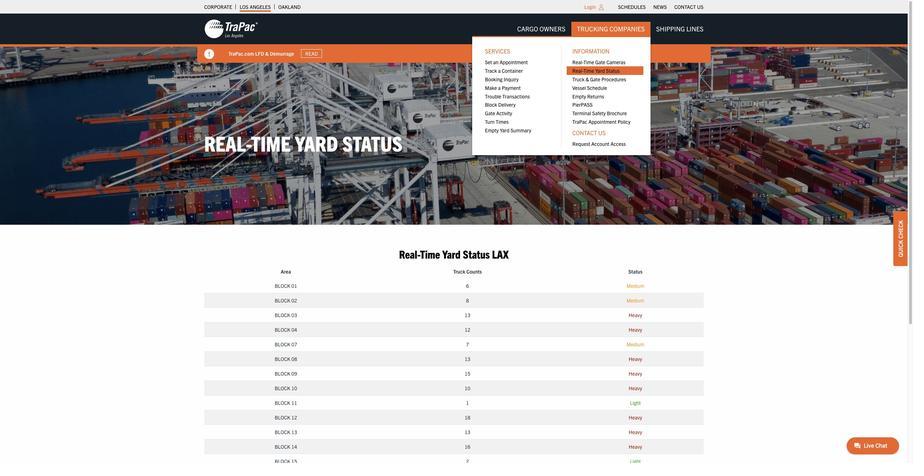 Task type: vqa. For each thing, say whether or not it's contained in the screenshot.
the Create New Password *
no



Task type: locate. For each thing, give the bounding box(es) containing it.
gate up turn
[[485, 110, 496, 116]]

10 down 15
[[465, 385, 471, 392]]

block left 04 at the bottom left
[[275, 327, 290, 333]]

empty inside "real-time gate cameras real-time yard status truck & gate procedures vessel schedule empty returns pierpass terminal safety brochure trapac appointment policy"
[[573, 93, 587, 99]]

medium
[[627, 283, 645, 289], [627, 297, 645, 304], [627, 341, 645, 348]]

track a container link
[[480, 67, 556, 75]]

cargo owners
[[518, 25, 566, 33]]

0 vertical spatial us
[[698, 4, 704, 10]]

2 heavy from the top
[[629, 327, 643, 333]]

real-time yard status
[[204, 130, 403, 156]]

0 horizontal spatial truck
[[454, 269, 466, 275]]

15
[[465, 371, 471, 377]]

1 vertical spatial a
[[498, 85, 501, 91]]

truck
[[573, 76, 585, 82], [454, 269, 466, 275]]

real-time yard status menu item
[[567, 67, 644, 75]]

empty down vessel
[[573, 93, 587, 99]]

2 block from the top
[[275, 297, 290, 304]]

block for block 12
[[275, 415, 290, 421]]

set an appointment track a container booking inquiry make a payment trouble transactions block delivery gate activity turn times empty yard summary
[[485, 59, 532, 133]]

terminal
[[573, 110, 591, 116]]

0 vertical spatial gate
[[596, 59, 606, 65]]

3 block from the top
[[275, 312, 290, 319]]

0 horizontal spatial empty
[[485, 127, 499, 133]]

13 down 8
[[465, 312, 471, 319]]

1 horizontal spatial 10
[[465, 385, 471, 392]]

& right lfd
[[266, 50, 269, 57]]

contact up request
[[573, 129, 598, 136]]

1 vertical spatial contact us
[[573, 129, 606, 136]]

block 04
[[275, 327, 297, 333]]

0 vertical spatial empty
[[573, 93, 587, 99]]

9 block from the top
[[275, 400, 290, 406]]

12 down 11
[[292, 415, 297, 421]]

0 vertical spatial medium
[[627, 283, 645, 289]]

contact us up the lines
[[675, 4, 704, 10]]

us for the bottom contact us "link"
[[599, 129, 606, 136]]

block left 03
[[275, 312, 290, 319]]

13 for block 08
[[465, 356, 471, 362]]

block for block 02
[[275, 297, 290, 304]]

trapac appointment policy link
[[567, 117, 644, 126]]

13 down the 18
[[465, 429, 471, 436]]

contact us for the topmost contact us "link"
[[675, 4, 704, 10]]

menu bar containing schedules
[[615, 2, 708, 12]]

2 vertical spatial gate
[[485, 110, 496, 116]]

empty down turn
[[485, 127, 499, 133]]

gate up schedule
[[591, 76, 601, 82]]

contact us link up account
[[567, 126, 644, 140]]

1 vertical spatial &
[[586, 76, 590, 82]]

2 medium from the top
[[627, 297, 645, 304]]

1 horizontal spatial 12
[[465, 327, 471, 333]]

09
[[292, 371, 297, 377]]

truck counts
[[454, 269, 482, 275]]

heavy for block 10
[[629, 385, 643, 392]]

trucking companies
[[577, 25, 645, 33]]

trucking companies menu item
[[473, 22, 651, 155]]

block 02
[[275, 297, 297, 304]]

block
[[275, 283, 290, 289], [275, 297, 290, 304], [275, 312, 290, 319], [275, 327, 290, 333], [275, 341, 290, 348], [275, 356, 290, 362], [275, 371, 290, 377], [275, 385, 290, 392], [275, 400, 290, 406], [275, 415, 290, 421], [275, 429, 290, 436], [275, 444, 290, 450]]

banner containing cargo owners
[[0, 14, 914, 155]]

10 down 09
[[292, 385, 297, 392]]

block for block 11
[[275, 400, 290, 406]]

medium for 7
[[627, 341, 645, 348]]

truck up vessel
[[573, 76, 585, 82]]

contact us link
[[675, 2, 704, 12], [567, 126, 644, 140]]

banner
[[0, 14, 914, 155]]

11 block from the top
[[275, 429, 290, 436]]

0 horizontal spatial 12
[[292, 415, 297, 421]]

10 block from the top
[[275, 415, 290, 421]]

menu containing services
[[473, 36, 651, 155]]

5 heavy from the top
[[629, 385, 643, 392]]

shipping lines
[[657, 25, 704, 33]]

0 horizontal spatial us
[[599, 129, 606, 136]]

heavy for block 13
[[629, 429, 643, 436]]

trapac.com
[[229, 50, 254, 57]]

1 horizontal spatial truck
[[573, 76, 585, 82]]

menu bar
[[615, 2, 708, 12], [473, 22, 710, 155]]

1 heavy from the top
[[629, 312, 643, 319]]

10
[[292, 385, 297, 392], [465, 385, 471, 392]]

heavy
[[629, 312, 643, 319], [629, 327, 643, 333], [629, 356, 643, 362], [629, 371, 643, 377], [629, 385, 643, 392], [629, 415, 643, 421], [629, 429, 643, 436], [629, 444, 643, 450]]

1 horizontal spatial contact us link
[[675, 2, 704, 12]]

contact us menu item
[[567, 126, 644, 148]]

1 vertical spatial truck
[[454, 269, 466, 275]]

0 vertical spatial a
[[499, 68, 501, 74]]

0 vertical spatial contact us
[[675, 4, 704, 10]]

1 medium from the top
[[627, 283, 645, 289]]

block left 11
[[275, 400, 290, 406]]

real- for real-time yard status
[[204, 130, 251, 156]]

make a payment link
[[480, 83, 556, 92]]

1 vertical spatial contact
[[573, 129, 598, 136]]

delivery
[[499, 102, 516, 108]]

a right track at right
[[499, 68, 501, 74]]

appointment inside "real-time gate cameras real-time yard status truck & gate procedures vessel schedule empty returns pierpass terminal safety brochure trapac appointment policy"
[[589, 118, 617, 125]]

contact us up request
[[573, 129, 606, 136]]

block for block 07
[[275, 341, 290, 348]]

1 vertical spatial gate
[[591, 76, 601, 82]]

block for block 04
[[275, 327, 290, 333]]

&
[[266, 50, 269, 57], [586, 76, 590, 82]]

0 vertical spatial appointment
[[500, 59, 528, 65]]

heavy for block 03
[[629, 312, 643, 319]]

0 horizontal spatial contact
[[573, 129, 598, 136]]

contact for the bottom contact us "link"
[[573, 129, 598, 136]]

& up vessel
[[586, 76, 590, 82]]

6 block from the top
[[275, 356, 290, 362]]

block left 02
[[275, 297, 290, 304]]

3 heavy from the top
[[629, 356, 643, 362]]

block for block 08
[[275, 356, 290, 362]]

us for the topmost contact us "link"
[[698, 4, 704, 10]]

set an appointment link
[[480, 58, 556, 67]]

information
[[573, 48, 610, 55]]

1 horizontal spatial appointment
[[589, 118, 617, 125]]

policy
[[618, 118, 631, 125]]

a
[[499, 68, 501, 74], [498, 85, 501, 91]]

menu bar containing cargo owners
[[473, 22, 710, 155]]

0 vertical spatial truck
[[573, 76, 585, 82]]

block for block 14
[[275, 444, 290, 450]]

real-time gate cameras real-time yard status truck & gate procedures vessel schedule empty returns pierpass terminal safety brochure trapac appointment policy
[[573, 59, 631, 125]]

13 up 15
[[465, 356, 471, 362]]

block down block 11
[[275, 415, 290, 421]]

read
[[306, 50, 318, 57]]

contact us inside "link"
[[573, 129, 606, 136]]

11
[[292, 400, 297, 406]]

0 horizontal spatial contact us
[[573, 129, 606, 136]]

status inside "real-time gate cameras real-time yard status truck & gate procedures vessel schedule empty returns pierpass terminal safety brochure trapac appointment policy"
[[606, 68, 620, 74]]

1 horizontal spatial contact us
[[675, 4, 704, 10]]

block left 09
[[275, 371, 290, 377]]

18
[[465, 415, 471, 421]]

block left 14
[[275, 444, 290, 450]]

12 up 7
[[465, 327, 471, 333]]

1 vertical spatial medium
[[627, 297, 645, 304]]

vessel
[[573, 85, 586, 91]]

a right the make
[[498, 85, 501, 91]]

empty inside set an appointment track a container booking inquiry make a payment trouble transactions block delivery gate activity turn times empty yard summary
[[485, 127, 499, 133]]

6 heavy from the top
[[629, 415, 643, 421]]

block for block 10
[[275, 385, 290, 392]]

real-time yard status link
[[567, 67, 644, 75]]

login
[[585, 4, 597, 10]]

summary
[[511, 127, 532, 133]]

time for real-time gate cameras real-time yard status truck & gate procedures vessel schedule empty returns pierpass terminal safety brochure trapac appointment policy
[[584, 59, 595, 65]]

1 vertical spatial menu bar
[[473, 22, 710, 155]]

1 horizontal spatial empty
[[573, 93, 587, 99]]

block down the block 12
[[275, 429, 290, 436]]

8 heavy from the top
[[629, 444, 643, 450]]

1 vertical spatial empty
[[485, 127, 499, 133]]

access
[[611, 141, 626, 147]]

12 block from the top
[[275, 444, 290, 450]]

corporate link
[[204, 2, 232, 12]]

13 for block 13
[[465, 429, 471, 436]]

0 horizontal spatial &
[[266, 50, 269, 57]]

08
[[292, 356, 297, 362]]

empty
[[573, 93, 587, 99], [485, 127, 499, 133]]

3 medium from the top
[[627, 341, 645, 348]]

counts
[[467, 269, 482, 275]]

quick
[[898, 240, 905, 257]]

contact inside contact us menu item
[[573, 129, 598, 136]]

7 block from the top
[[275, 371, 290, 377]]

heavy for block 04
[[629, 327, 643, 333]]

contact
[[675, 4, 697, 10], [573, 129, 598, 136]]

1 vertical spatial us
[[599, 129, 606, 136]]

us up account
[[599, 129, 606, 136]]

block left 08
[[275, 356, 290, 362]]

menu containing set an appointment
[[480, 58, 556, 134]]

1 vertical spatial appointment
[[589, 118, 617, 125]]

0 vertical spatial contact
[[675, 4, 697, 10]]

yard inside "real-time gate cameras real-time yard status truck & gate procedures vessel schedule empty returns pierpass terminal safety brochure trapac appointment policy"
[[596, 68, 605, 74]]

4 block from the top
[[275, 327, 290, 333]]

trapac
[[573, 118, 588, 125]]

yard inside set an appointment track a container booking inquiry make a payment trouble transactions block delivery gate activity turn times empty yard summary
[[500, 127, 510, 133]]

block left 07 on the left
[[275, 341, 290, 348]]

gate up real-time yard status menu item
[[596, 59, 606, 65]]

us
[[698, 4, 704, 10], [599, 129, 606, 136]]

block left 01
[[275, 283, 290, 289]]

owners
[[540, 25, 566, 33]]

returns
[[588, 93, 605, 99]]

corporate
[[204, 4, 232, 10]]

1 horizontal spatial contact
[[675, 4, 697, 10]]

4 heavy from the top
[[629, 371, 643, 377]]

an
[[494, 59, 499, 65]]

1 block from the top
[[275, 283, 290, 289]]

us up the lines
[[698, 4, 704, 10]]

appointment down terminal safety brochure link
[[589, 118, 617, 125]]

menu for trucking companies
[[473, 36, 651, 155]]

7 heavy from the top
[[629, 429, 643, 436]]

contact us link up the lines
[[675, 2, 704, 12]]

block down block 09
[[275, 385, 290, 392]]

block 08
[[275, 356, 297, 362]]

trapac.com lfd & demurrage
[[229, 50, 294, 57]]

contact up shipping lines
[[675, 4, 697, 10]]

menu containing real-time gate cameras
[[567, 58, 644, 126]]

2 a from the top
[[498, 85, 501, 91]]

block 03
[[275, 312, 297, 319]]

us inside menu item
[[599, 129, 606, 136]]

real-time yard status lax
[[399, 247, 509, 261]]

1 horizontal spatial &
[[586, 76, 590, 82]]

1 vertical spatial contact us link
[[567, 126, 644, 140]]

time
[[584, 59, 595, 65], [584, 68, 595, 74], [251, 130, 291, 156], [420, 247, 440, 261]]

2 vertical spatial medium
[[627, 341, 645, 348]]

8 block from the top
[[275, 385, 290, 392]]

gate
[[596, 59, 606, 65], [591, 76, 601, 82], [485, 110, 496, 116]]

truck left counts
[[454, 269, 466, 275]]

0 horizontal spatial 10
[[292, 385, 297, 392]]

& inside "real-time gate cameras real-time yard status truck & gate procedures vessel schedule empty returns pierpass terminal safety brochure trapac appointment policy"
[[586, 76, 590, 82]]

5 block from the top
[[275, 341, 290, 348]]

0 vertical spatial menu bar
[[615, 2, 708, 12]]

0 horizontal spatial contact us link
[[567, 126, 644, 140]]

block for block 13
[[275, 429, 290, 436]]

appointment
[[500, 59, 528, 65], [589, 118, 617, 125]]

medium for 8
[[627, 297, 645, 304]]

menu
[[473, 36, 651, 155], [480, 58, 556, 134], [567, 58, 644, 126]]

0 horizontal spatial appointment
[[500, 59, 528, 65]]

terminal safety brochure link
[[567, 109, 644, 117]]

appointment up the container
[[500, 59, 528, 65]]

real-time gate cameras link
[[567, 58, 644, 67]]

1 horizontal spatial us
[[698, 4, 704, 10]]



Task type: describe. For each thing, give the bounding box(es) containing it.
brochure
[[607, 110, 627, 116]]

heavy for block 12
[[629, 415, 643, 421]]

booking
[[485, 76, 503, 82]]

los angeles
[[240, 4, 271, 10]]

container
[[502, 68, 523, 74]]

2 10 from the left
[[465, 385, 471, 392]]

1 vertical spatial 12
[[292, 415, 297, 421]]

light
[[631, 400, 641, 406]]

inquiry
[[504, 76, 519, 82]]

block for block 09
[[275, 371, 290, 377]]

services link
[[480, 44, 556, 58]]

transactions
[[503, 93, 530, 99]]

block 14
[[275, 444, 297, 450]]

6
[[466, 283, 469, 289]]

vessel schedule link
[[567, 83, 644, 92]]

los angeles image
[[204, 19, 258, 39]]

angeles
[[250, 4, 271, 10]]

heavy for block 14
[[629, 444, 643, 450]]

login link
[[585, 4, 597, 10]]

make
[[485, 85, 497, 91]]

heavy for block 09
[[629, 371, 643, 377]]

block for block 03
[[275, 312, 290, 319]]

8
[[466, 297, 469, 304]]

area
[[281, 269, 291, 275]]

contact for the topmost contact us "link"
[[675, 4, 697, 10]]

trucking
[[577, 25, 609, 33]]

turn
[[485, 118, 495, 125]]

demurrage
[[270, 50, 294, 57]]

block 13
[[275, 429, 297, 436]]

real- for real-time gate cameras real-time yard status truck & gate procedures vessel schedule empty returns pierpass terminal safety brochure trapac appointment policy
[[573, 59, 584, 65]]

03
[[292, 312, 297, 319]]

check
[[898, 220, 905, 239]]

oakland link
[[279, 2, 301, 12]]

lfd
[[255, 50, 264, 57]]

cameras
[[607, 59, 626, 65]]

empty returns link
[[567, 92, 644, 100]]

set
[[485, 59, 492, 65]]

1 10 from the left
[[292, 385, 297, 392]]

companies
[[610, 25, 645, 33]]

procedures
[[602, 76, 627, 82]]

information link
[[567, 44, 644, 58]]

truck inside "real-time gate cameras real-time yard status truck & gate procedures vessel schedule empty returns pierpass terminal safety brochure trapac appointment policy"
[[573, 76, 585, 82]]

light image
[[599, 4, 604, 10]]

block delivery link
[[480, 100, 556, 109]]

trucking companies link
[[572, 22, 651, 36]]

solid image
[[204, 49, 214, 59]]

menu for information
[[567, 58, 644, 126]]

0 vertical spatial 12
[[465, 327, 471, 333]]

empty yard summary link
[[480, 126, 556, 134]]

1
[[466, 400, 469, 406]]

pierpass link
[[567, 100, 644, 109]]

turn times link
[[480, 117, 556, 126]]

pierpass
[[573, 102, 593, 108]]

los
[[240, 4, 249, 10]]

lax
[[492, 247, 509, 261]]

safety
[[593, 110, 606, 116]]

heavy for block 08
[[629, 356, 643, 362]]

0 vertical spatial &
[[266, 50, 269, 57]]

07
[[292, 341, 297, 348]]

0 vertical spatial contact us link
[[675, 2, 704, 12]]

services menu item
[[480, 44, 556, 134]]

contact us for the bottom contact us "link"
[[573, 129, 606, 136]]

02
[[292, 297, 297, 304]]

news link
[[654, 2, 667, 12]]

schedules link
[[619, 2, 646, 12]]

7
[[466, 341, 469, 348]]

shipping
[[657, 25, 686, 33]]

14
[[292, 444, 297, 450]]

trouble
[[485, 93, 502, 99]]

block 09
[[275, 371, 297, 377]]

trouble transactions link
[[480, 92, 556, 100]]

13 for block 03
[[465, 312, 471, 319]]

schedules
[[619, 4, 646, 10]]

04
[[292, 327, 297, 333]]

menu for services
[[480, 58, 556, 134]]

13 up 14
[[292, 429, 297, 436]]

schedule
[[588, 85, 608, 91]]

activity
[[497, 110, 513, 116]]

truck & gate procedures link
[[567, 75, 644, 83]]

request
[[573, 141, 591, 147]]

block for block 01
[[275, 283, 290, 289]]

oakland
[[279, 4, 301, 10]]

los angeles link
[[240, 2, 271, 12]]

request account access link
[[567, 140, 644, 148]]

news
[[654, 4, 667, 10]]

block 10
[[275, 385, 297, 392]]

cargo
[[518, 25, 539, 33]]

block 07
[[275, 341, 297, 348]]

information menu item
[[567, 44, 644, 126]]

read link
[[301, 49, 322, 58]]

medium for 6
[[627, 283, 645, 289]]

real- for real-time yard status lax
[[399, 247, 420, 261]]

time for real-time yard status
[[251, 130, 291, 156]]

gate inside set an appointment track a container booking inquiry make a payment trouble transactions block delivery gate activity turn times empty yard summary
[[485, 110, 496, 116]]

appointment inside set an appointment track a container booking inquiry make a payment trouble transactions block delivery gate activity turn times empty yard summary
[[500, 59, 528, 65]]

times
[[496, 118, 509, 125]]

cargo owners link
[[512, 22, 572, 36]]

16
[[465, 444, 471, 450]]

time for real-time yard status lax
[[420, 247, 440, 261]]

1 a from the top
[[499, 68, 501, 74]]

account
[[592, 141, 610, 147]]

services
[[485, 48, 511, 55]]

block 01
[[275, 283, 297, 289]]



